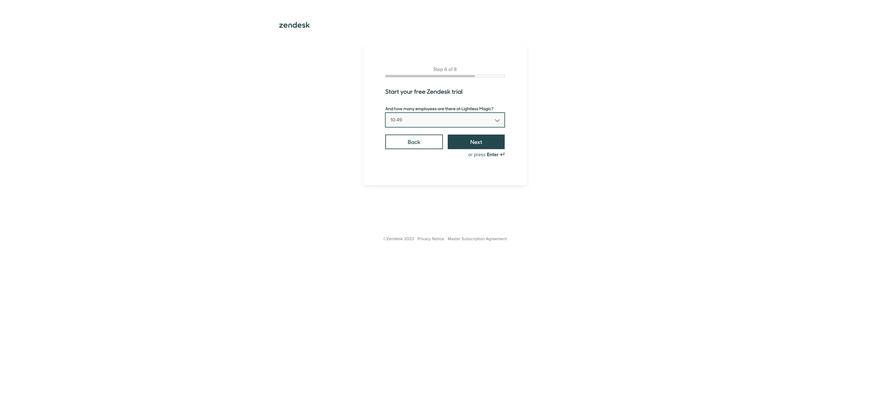 Task type: describe. For each thing, give the bounding box(es) containing it.
start your free zendesk trial
[[386, 87, 463, 96]]

privacy
[[418, 236, 431, 242]]

start
[[386, 87, 399, 96]]

and how many employees are there at lightless magic ?
[[386, 105, 494, 112]]

2023
[[404, 236, 414, 242]]

notice
[[432, 236, 444, 242]]

enter
[[487, 152, 499, 158]]

back
[[408, 138, 421, 146]]

zendesk image
[[279, 22, 310, 28]]

privacy notice link
[[418, 236, 444, 242]]

step 6 of 8
[[434, 66, 457, 73]]

©zendesk
[[383, 236, 403, 242]]

subscription
[[462, 236, 485, 242]]

enter image
[[500, 152, 505, 157]]

privacy notice
[[418, 236, 444, 242]]



Task type: locate. For each thing, give the bounding box(es) containing it.
master subscription agreement
[[448, 236, 507, 242]]

your
[[400, 87, 413, 96]]

are
[[438, 105, 444, 112]]

next button
[[448, 135, 505, 149]]

lightless
[[462, 105, 479, 112]]

trial
[[452, 87, 463, 96]]

magic
[[480, 105, 492, 112]]

employees
[[416, 105, 437, 112]]

master
[[448, 236, 461, 242]]

many
[[404, 105, 415, 112]]

8
[[454, 66, 457, 73]]

at
[[457, 105, 461, 112]]

there
[[445, 105, 456, 112]]

next
[[471, 138, 482, 146]]

zendesk
[[427, 87, 451, 96]]

press
[[474, 152, 486, 158]]

and
[[386, 105, 393, 112]]

or press enter
[[468, 152, 499, 158]]

how
[[394, 105, 403, 112]]

6
[[445, 66, 447, 73]]

©zendesk 2023
[[383, 236, 414, 242]]

free
[[414, 87, 426, 96]]

step
[[434, 66, 443, 73]]

of
[[449, 66, 453, 73]]

©zendesk 2023 link
[[383, 236, 414, 242]]

?
[[492, 105, 494, 112]]

master subscription agreement link
[[448, 236, 507, 242]]

agreement
[[486, 236, 507, 242]]

back button
[[386, 135, 443, 149]]

or
[[468, 152, 473, 158]]



Task type: vqa. For each thing, say whether or not it's contained in the screenshot.
THE FIND     MY SOLUTION button
no



